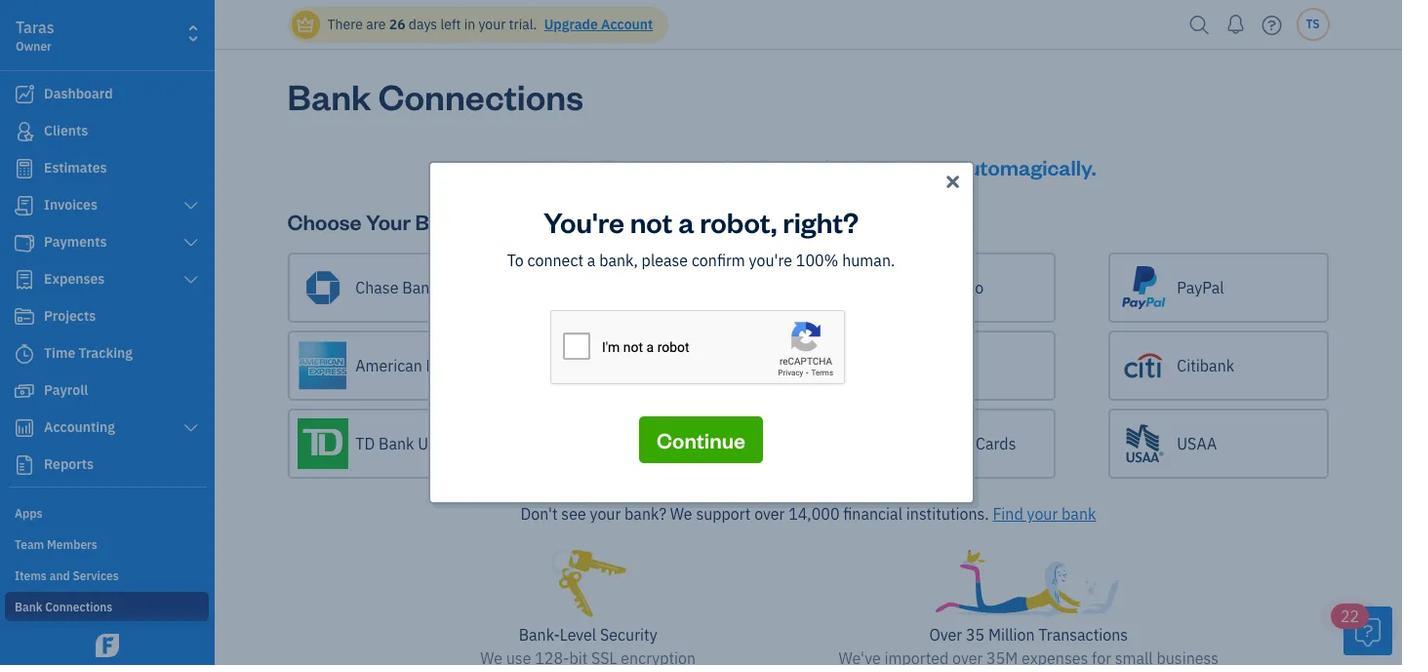 Task type: describe. For each thing, give the bounding box(es) containing it.
chase bank
[[356, 278, 438, 298]]

0 vertical spatial one
[[720, 153, 760, 181]]

report image
[[13, 456, 36, 475]]

wells
[[904, 278, 942, 298]]

usaa
[[1178, 434, 1217, 454]]

money image
[[13, 382, 36, 401]]

estimate image
[[13, 159, 36, 179]]

started
[[534, 208, 608, 235]]

client image
[[13, 122, 36, 142]]

your for all
[[551, 153, 596, 181]]

trial.
[[509, 16, 537, 33]]

over
[[930, 626, 963, 645]]

fargo
[[945, 278, 984, 298]]

automagically.
[[953, 153, 1097, 181]]

14,000
[[789, 505, 840, 524]]

support
[[696, 505, 751, 524]]

bank-
[[519, 626, 560, 645]]

taras
[[16, 18, 54, 37]]

bank?
[[625, 505, 667, 524]]

transactions
[[1039, 626, 1129, 645]]

not
[[630, 203, 673, 240]]

institutions.
[[907, 505, 989, 524]]

america
[[686, 278, 744, 298]]

you're
[[544, 203, 625, 240]]

bank of america
[[630, 278, 744, 298]]

there are 26 days left in your trial. upgrade account
[[328, 16, 653, 33]]

capital one
[[630, 356, 711, 376]]

a for bank,
[[587, 251, 596, 270]]

confirm
[[692, 251, 746, 270]]

main element
[[0, 0, 278, 666]]

cards
[[976, 434, 1017, 454]]

1 horizontal spatial your
[[590, 505, 621, 524]]

td
[[356, 434, 375, 454]]

bank down there
[[287, 73, 371, 119]]

for
[[822, 153, 850, 181]]

100%
[[796, 251, 839, 270]]

1 vertical spatial one
[[682, 356, 711, 376]]

don't see your bank? we support over 14,000 financial institutions. find your bank
[[521, 505, 1097, 524]]

right?
[[783, 203, 859, 240]]

over
[[755, 505, 785, 524]]

invoice image
[[13, 196, 36, 216]]

26
[[389, 16, 406, 33]]

chevron large down image for payment image
[[182, 235, 200, 251]]

bank right the chase at the top left
[[402, 278, 438, 298]]

connections
[[378, 73, 584, 119]]

dashboard image
[[13, 85, 36, 104]]

td bank usa
[[356, 434, 448, 454]]

financial
[[844, 505, 903, 524]]

bank connections image
[[15, 599, 209, 615]]

your for choose
[[366, 208, 411, 235]]

citibank
[[1178, 356, 1235, 376]]

capital
[[630, 356, 679, 376]]

over 35 million transactions
[[930, 626, 1129, 645]]

all
[[521, 153, 547, 181]]

don't
[[521, 505, 558, 524]]

place
[[764, 153, 818, 181]]

team members image
[[15, 537, 209, 553]]

choose your bank to get started
[[287, 208, 608, 235]]

search image
[[1185, 10, 1216, 40]]

bank left of
[[630, 278, 665, 298]]

1 vertical spatial in
[[698, 153, 716, 181]]

to connect a bank, please confirm you're 100% human.
[[507, 251, 895, 270]]

million
[[989, 626, 1035, 645]]

you're not a robot, right?
[[544, 203, 859, 240]]

chevron large down image
[[182, 421, 200, 436]]

express
[[426, 356, 482, 376]]

level
[[560, 626, 597, 645]]

crown image
[[295, 14, 316, 35]]

bank-level security
[[519, 626, 658, 645]]

chart image
[[13, 419, 36, 438]]

time.
[[894, 153, 949, 181]]

expenses
[[600, 153, 694, 181]]



Task type: vqa. For each thing, say whether or not it's contained in the screenshot.
the right "One"
yes



Task type: locate. For each thing, give the bounding box(es) containing it.
0 horizontal spatial your
[[366, 208, 411, 235]]

to
[[470, 208, 490, 235]]

0 vertical spatial your
[[551, 153, 596, 181]]

bank right pnc
[[663, 434, 699, 454]]

in up the you're not a robot, right?
[[698, 153, 716, 181]]

in right left
[[464, 16, 476, 33]]

pnc
[[630, 434, 660, 454]]

project image
[[13, 307, 36, 327]]

account
[[601, 16, 653, 33]]

wells fargo
[[904, 278, 984, 298]]

chase
[[356, 278, 399, 298]]

left
[[441, 16, 461, 33]]

find
[[993, 505, 1024, 524]]

close image
[[943, 171, 963, 194]]

are
[[366, 16, 386, 33]]

0 horizontal spatial one
[[682, 356, 711, 376]]

0 vertical spatial in
[[464, 16, 476, 33]]

2 vertical spatial chevron large down image
[[182, 272, 200, 288]]

1 horizontal spatial one
[[720, 153, 760, 181]]

paypal
[[1178, 278, 1225, 298]]

american
[[356, 356, 423, 376]]

choose
[[287, 208, 362, 235]]

you're not a robot, right? dialog
[[0, 138, 1403, 528]]

1 vertical spatial a
[[587, 251, 596, 270]]

chevron large down image for expense icon
[[182, 272, 200, 288]]

all your expenses in one place for tax time. automagically.
[[521, 153, 1097, 181]]

see
[[562, 505, 586, 524]]

2 horizontal spatial your
[[1027, 505, 1058, 524]]

pnc bank
[[630, 434, 699, 454]]

connect
[[528, 251, 584, 270]]

taras owner
[[16, 18, 54, 54]]

your left trial.
[[479, 16, 506, 33]]

credit
[[930, 434, 973, 454]]

continue
[[657, 427, 746, 454]]

your right choose
[[366, 208, 411, 235]]

a for robot,
[[679, 203, 694, 240]]

robot,
[[700, 203, 777, 240]]

expense image
[[13, 270, 36, 290]]

chevron large down image for invoice image
[[182, 198, 200, 214]]

1 vertical spatial your
[[366, 208, 411, 235]]

0 horizontal spatial in
[[464, 16, 476, 33]]

items and services image
[[15, 568, 209, 584]]

bank
[[287, 73, 371, 119], [415, 208, 466, 235], [402, 278, 438, 298], [630, 278, 665, 298], [379, 434, 414, 454], [663, 434, 699, 454]]

of
[[669, 278, 683, 298]]

security
[[600, 626, 658, 645]]

usa
[[418, 434, 448, 454]]

citi credit cards
[[904, 434, 1017, 454]]

a
[[679, 203, 694, 240], [587, 251, 596, 270]]

citi
[[904, 434, 927, 454]]

1 horizontal spatial in
[[698, 153, 716, 181]]

one left place
[[720, 153, 760, 181]]

3 chevron large down image from the top
[[182, 272, 200, 288]]

timer image
[[13, 345, 36, 364]]

payment image
[[13, 233, 36, 253]]

get
[[494, 208, 529, 235]]

your right all
[[551, 153, 596, 181]]

to
[[507, 251, 524, 270]]

upgrade
[[544, 16, 598, 33]]

bank left to
[[415, 208, 466, 235]]

your right see
[[590, 505, 621, 524]]

one
[[720, 153, 760, 181], [682, 356, 711, 376]]

bank right td
[[379, 434, 414, 454]]

0 vertical spatial chevron large down image
[[182, 198, 200, 214]]

american express
[[356, 356, 482, 376]]

bank,
[[599, 251, 638, 270]]

chevron large down image
[[182, 198, 200, 214], [182, 235, 200, 251], [182, 272, 200, 288]]

0 vertical spatial a
[[679, 203, 694, 240]]

we
[[670, 505, 693, 524]]

1 horizontal spatial your
[[551, 153, 596, 181]]

2 chevron large down image from the top
[[182, 235, 200, 251]]

you're
[[749, 251, 793, 270]]

0 horizontal spatial your
[[479, 16, 506, 33]]

1 vertical spatial chevron large down image
[[182, 235, 200, 251]]

go to help image
[[1257, 10, 1288, 40]]

a right not
[[679, 203, 694, 240]]

your
[[479, 16, 506, 33], [590, 505, 621, 524], [1027, 505, 1058, 524]]

0 horizontal spatial a
[[587, 251, 596, 270]]

bank connections
[[287, 73, 584, 119]]

upgrade account link
[[541, 16, 653, 33]]

bank
[[1062, 505, 1097, 524]]

a left bank,
[[587, 251, 596, 270]]

continue button
[[639, 417, 763, 464]]

35
[[966, 626, 985, 645]]

your
[[551, 153, 596, 181], [366, 208, 411, 235]]

there
[[328, 16, 363, 33]]

human.
[[843, 251, 895, 270]]

your right find
[[1027, 505, 1058, 524]]

one right the 'capital'
[[682, 356, 711, 376]]

in
[[464, 16, 476, 33], [698, 153, 716, 181]]

days
[[409, 16, 437, 33]]

freshbooks image
[[92, 635, 123, 658]]

owner
[[16, 39, 52, 54]]

apps image
[[15, 506, 209, 521]]

please
[[642, 251, 688, 270]]

find your bank link
[[993, 505, 1097, 524]]

tax
[[854, 153, 890, 181]]

1 chevron large down image from the top
[[182, 198, 200, 214]]

1 horizontal spatial a
[[679, 203, 694, 240]]



